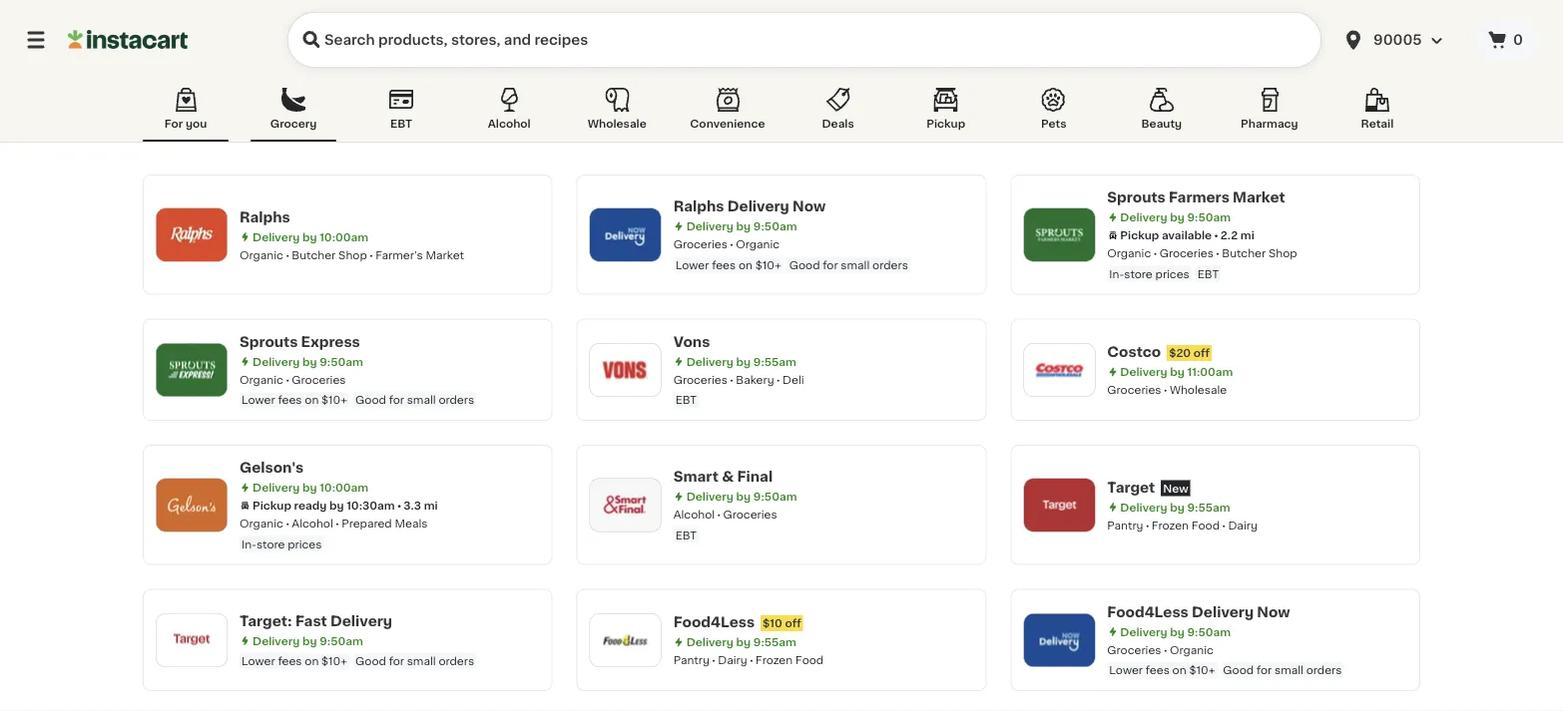Task type: describe. For each thing, give the bounding box(es) containing it.
orders for sprouts express
[[439, 395, 474, 406]]

groceries inside groceries bakery deli ebt
[[673, 374, 727, 385]]

$10+ down target: fast delivery
[[322, 656, 347, 667]]

groceries down costco
[[1107, 385, 1161, 396]]

0 button
[[1473, 20, 1539, 60]]

pharmacy
[[1241, 118, 1298, 129]]

for for sprouts express
[[389, 395, 404, 406]]

by right ready
[[329, 501, 344, 512]]

delivery by 9:50am for ralphs delivery now
[[686, 221, 797, 232]]

beauty
[[1141, 118, 1182, 129]]

groceries inside organic groceries butcher shop in-store prices ebt
[[1159, 248, 1214, 259]]

ralphs logo image
[[166, 209, 218, 261]]

vons logo image
[[600, 344, 651, 396]]

shop categories tab list
[[143, 84, 1420, 142]]

ebt inside alcohol groceries ebt
[[675, 530, 697, 541]]

delivery by 10:00am for ralphs
[[253, 231, 368, 242]]

for for food4less delivery now
[[1257, 665, 1272, 676]]

delivery by 10:00am for gelson's
[[253, 483, 368, 494]]

orders for food4less delivery now
[[1306, 665, 1342, 676]]

delivery down convenience
[[727, 200, 789, 214]]

ralphs delivery now logo image
[[600, 209, 651, 261]]

good for food4less delivery now
[[1223, 665, 1254, 676]]

fees for ralphs
[[712, 260, 736, 270]]

for you button
[[143, 84, 229, 142]]

ebt inside groceries bakery deli ebt
[[675, 395, 697, 406]]

0 horizontal spatial food
[[796, 655, 824, 666]]

sprouts express
[[240, 335, 360, 349]]

delivery up lower fees on $10+ good for small orders
[[330, 614, 392, 628]]

0 vertical spatial market
[[1233, 191, 1285, 205]]

final
[[737, 470, 773, 484]]

good for ralphs delivery now
[[789, 260, 820, 270]]

wholesale button
[[574, 84, 660, 142]]

ralphs delivery now
[[673, 200, 826, 214]]

$20
[[1169, 348, 1191, 359]]

ready
[[294, 501, 327, 512]]

$10+ for food4less
[[1189, 665, 1215, 676]]

organic for organic groceries butcher shop in-store prices ebt
[[1107, 248, 1151, 259]]

11:00am
[[1187, 367, 1233, 378]]

10:00am for gelson's
[[320, 483, 368, 494]]

groceries bakery deli ebt
[[673, 374, 804, 406]]

delivery by 9:50am for sprouts farmers market
[[1120, 212, 1231, 223]]

farmers
[[1169, 191, 1230, 205]]

9:50am for food4less delivery now
[[1187, 627, 1231, 638]]

organic groceries butcher shop in-store prices ebt
[[1107, 248, 1297, 279]]

on for sprouts
[[305, 395, 319, 406]]

9:55am for target
[[1187, 502, 1230, 513]]

delivery by 9:50am for food4less delivery now
[[1120, 627, 1231, 638]]

by for gelson's
[[302, 483, 317, 494]]

alcohol groceries ebt
[[673, 510, 777, 541]]

delivery for sprouts express logo
[[253, 356, 300, 367]]

9:50am for target: fast delivery
[[320, 636, 363, 647]]

deals button
[[795, 84, 881, 142]]

9:55am for food4less
[[753, 637, 796, 648]]

by for ralphs
[[302, 231, 317, 242]]

organic for organic groceries lower fees on $10+ good for small orders
[[240, 374, 283, 385]]

fees down fast
[[278, 656, 302, 667]]

3.3 mi
[[403, 501, 438, 512]]

food4less $10 off
[[673, 616, 801, 630]]

sprouts farmers market
[[1107, 191, 1285, 205]]

1 vertical spatial frozen
[[756, 655, 793, 666]]

food4less delivery now
[[1107, 605, 1290, 619]]

food4less logo image
[[600, 615, 651, 666]]

alcohol for alcohol
[[488, 118, 531, 129]]

ebt button
[[358, 84, 444, 142]]

pharmacy button
[[1227, 84, 1312, 142]]

on down fast
[[305, 656, 319, 667]]

groceries down ralphs delivery now
[[673, 239, 727, 250]]

retail button
[[1334, 84, 1420, 142]]

delivery for the costco logo
[[1120, 367, 1167, 378]]

wholesale inside button
[[588, 118, 647, 129]]

target: fast delivery logo image
[[166, 615, 218, 666]]

delivery for target: fast delivery logo
[[253, 636, 300, 647]]

food4less for food4less delivery now
[[1107, 605, 1189, 619]]

organic groceries lower fees on $10+ good for small orders
[[240, 374, 474, 406]]

ebt inside organic groceries butcher shop in-store prices ebt
[[1198, 268, 1219, 279]]

9:50am for sprouts farmers market
[[1187, 212, 1231, 223]]

instacart image
[[68, 28, 188, 52]]

beauty button
[[1119, 84, 1205, 142]]

prices for gelson's
[[288, 539, 322, 550]]

express
[[301, 335, 360, 349]]

0 horizontal spatial dairy
[[718, 655, 747, 666]]

delivery for vons logo
[[686, 356, 734, 367]]

costco $20 off
[[1107, 345, 1210, 359]]

organic for organic butcher shop farmer's market
[[240, 249, 283, 260]]

groceries organic lower fees on $10+ good for small orders for food4less delivery now
[[1107, 645, 1342, 676]]

0 horizontal spatial butcher
[[292, 249, 336, 260]]

by for vons
[[736, 356, 751, 367]]

by down the $20
[[1170, 367, 1185, 378]]

small for food4less delivery now
[[1275, 665, 1304, 676]]

alcohol for alcohol groceries ebt
[[673, 510, 715, 521]]

available
[[1162, 230, 1212, 241]]

sprouts for sprouts farmers market
[[1107, 191, 1165, 205]]

delivery for ralphs logo
[[253, 231, 300, 242]]

delivery for smart & final logo
[[686, 492, 734, 503]]

delivery for the food4less logo
[[686, 637, 734, 648]]

convenience
[[690, 118, 765, 129]]

delivery by 9:50am for smart & final
[[686, 492, 797, 503]]

groceries wholesale
[[1107, 385, 1227, 396]]

sprouts express logo image
[[166, 344, 218, 396]]

delivery down 'pantry frozen food dairy'
[[1192, 605, 1254, 619]]

for you
[[164, 118, 207, 129]]

mi for sprouts farmers market
[[1241, 230, 1254, 241]]

90005
[[1373, 33, 1422, 47]]

smart
[[673, 470, 719, 484]]

grocery
[[270, 118, 317, 129]]

pantry for food4less
[[673, 655, 709, 666]]

1 horizontal spatial wholesale
[[1170, 385, 1227, 396]]

costco
[[1107, 345, 1161, 359]]

by up 'pantry frozen food dairy'
[[1170, 502, 1185, 513]]

new
[[1163, 483, 1188, 494]]

shop inside organic groceries butcher shop in-store prices ebt
[[1269, 248, 1297, 259]]

gelson's
[[240, 461, 304, 475]]

90005 button
[[1330, 12, 1473, 68]]

2.2
[[1220, 230, 1238, 241]]

pets
[[1041, 118, 1066, 129]]

lower for ralphs delivery now
[[675, 260, 709, 270]]

pantry frozen food dairy
[[1107, 520, 1258, 531]]

0 vertical spatial frozen
[[1152, 520, 1189, 531]]

target new
[[1107, 480, 1188, 494]]

off for food4less
[[785, 618, 801, 629]]

2.2 mi
[[1220, 230, 1254, 241]]

0
[[1513, 33, 1523, 47]]



Task type: vqa. For each thing, say whether or not it's contained in the screenshot.
Pickup to the middle
yes



Task type: locate. For each thing, give the bounding box(es) containing it.
meals
[[395, 519, 428, 530]]

costco logo image
[[1033, 344, 1085, 396]]

0 vertical spatial dairy
[[1228, 520, 1258, 531]]

1 vertical spatial groceries organic lower fees on $10+ good for small orders
[[1107, 645, 1342, 676]]

1 vertical spatial now
[[1257, 605, 1290, 619]]

pantry down the food4less $10 off
[[673, 655, 709, 666]]

market right farmer's
[[426, 249, 464, 260]]

delivery down the food4less $10 off
[[686, 637, 734, 648]]

10:00am up "organic butcher shop farmer's market"
[[320, 231, 368, 242]]

in- for sprouts farmers market
[[1109, 268, 1124, 279]]

pickup available
[[1120, 230, 1212, 241]]

lower down target: at the bottom left
[[242, 656, 275, 667]]

food
[[1192, 520, 1220, 531], [796, 655, 824, 666]]

fast
[[295, 614, 327, 628]]

orders
[[872, 260, 908, 270], [439, 395, 474, 406], [439, 656, 474, 667], [1306, 665, 1342, 676]]

alcohol button
[[466, 84, 552, 142]]

butcher inside organic groceries butcher shop in-store prices ebt
[[1222, 248, 1266, 259]]

90005 button
[[1342, 12, 1461, 68]]

by up "organic butcher shop farmer's market"
[[302, 231, 317, 242]]

9:50am down ralphs delivery now
[[753, 221, 797, 232]]

1 vertical spatial prices
[[288, 539, 322, 550]]

delivery by 11:00am
[[1120, 367, 1233, 378]]

prices down the pickup available in the right of the page
[[1155, 268, 1190, 279]]

on for ralphs
[[739, 260, 753, 270]]

butcher down '2.2 mi' on the top right of the page
[[1222, 248, 1266, 259]]

lower right food4less delivery now logo
[[1109, 665, 1143, 676]]

pickup button
[[903, 84, 989, 142]]

$10+ down express
[[322, 395, 347, 406]]

groceries down food4less delivery now
[[1107, 645, 1161, 656]]

&
[[722, 470, 734, 484]]

orders for ralphs delivery now
[[872, 260, 908, 270]]

store inside organic groceries butcher shop in-store prices ebt
[[1124, 268, 1153, 279]]

1 vertical spatial off
[[785, 618, 801, 629]]

prices inside organic groceries butcher shop in-store prices ebt
[[1155, 268, 1190, 279]]

9:55am up deli
[[753, 356, 796, 367]]

gelson's logo image
[[166, 479, 218, 531]]

1 horizontal spatial dairy
[[1228, 520, 1258, 531]]

butcher
[[1222, 248, 1266, 259], [292, 249, 336, 260]]

ralphs
[[673, 200, 724, 214], [240, 210, 290, 224]]

small for sprouts express
[[407, 395, 436, 406]]

market up '2.2 mi' on the top right of the page
[[1233, 191, 1285, 205]]

delivery for target logo
[[1120, 502, 1167, 513]]

0 vertical spatial delivery by 9:55am
[[686, 356, 796, 367]]

delivery by 9:55am up bakery
[[686, 356, 796, 367]]

off inside the food4less $10 off
[[785, 618, 801, 629]]

organic
[[736, 239, 780, 250], [1107, 248, 1151, 259], [240, 249, 283, 260], [240, 374, 283, 385], [240, 519, 283, 530], [1170, 645, 1214, 656]]

1 delivery by 10:00am from the top
[[253, 231, 368, 242]]

pantry
[[1107, 520, 1143, 531], [673, 655, 709, 666]]

2 10:00am from the top
[[320, 483, 368, 494]]

sprouts farmers market logo image
[[1033, 209, 1085, 261]]

target
[[1107, 480, 1155, 494]]

lower right ralphs delivery now logo
[[675, 260, 709, 270]]

delivery down vons
[[686, 356, 734, 367]]

1 horizontal spatial pantry
[[1107, 520, 1143, 531]]

1 vertical spatial dairy
[[718, 655, 747, 666]]

$10+ for sprouts
[[322, 395, 347, 406]]

9:50am down food4less delivery now
[[1187, 627, 1231, 638]]

delivery for gelson's logo
[[253, 483, 300, 494]]

on for food4less
[[1172, 665, 1186, 676]]

sprouts
[[1107, 191, 1165, 205], [240, 335, 298, 349]]

good down express
[[355, 395, 386, 406]]

fees for food4less
[[1146, 665, 1170, 676]]

delivery by 9:50am for target: fast delivery
[[253, 636, 363, 647]]

for
[[164, 118, 183, 129]]

groceries organic lower fees on $10+ good for small orders down food4less delivery now
[[1107, 645, 1342, 676]]

lower for sprouts express
[[242, 395, 275, 406]]

ralphs right ralphs logo
[[240, 210, 290, 224]]

retail
[[1361, 118, 1394, 129]]

pickup for sprouts farmers market
[[1120, 230, 1159, 241]]

organic right ralphs logo
[[240, 249, 283, 260]]

1 vertical spatial 10:00am
[[320, 483, 368, 494]]

delivery down gelson's
[[253, 483, 300, 494]]

on down food4less delivery now
[[1172, 665, 1186, 676]]

None search field
[[287, 12, 1322, 68]]

1 horizontal spatial frozen
[[1152, 520, 1189, 531]]

food down the food4less $10 off
[[796, 655, 824, 666]]

mi right 3.3
[[424, 501, 438, 512]]

pets button
[[1011, 84, 1097, 142]]

delivery by 9:50am down food4less delivery now
[[1120, 627, 1231, 638]]

$10+ inside 'organic groceries lower fees on $10+ good for small orders'
[[322, 395, 347, 406]]

10:00am
[[320, 231, 368, 242], [320, 483, 368, 494]]

store for sprouts farmers market
[[1124, 268, 1153, 279]]

delivery by 9:55am for food4less
[[686, 637, 796, 648]]

delivery by 10:00am up ready
[[253, 483, 368, 494]]

prices for sprouts farmers market
[[1155, 268, 1190, 279]]

0 horizontal spatial mi
[[424, 501, 438, 512]]

2 horizontal spatial pickup
[[1120, 230, 1159, 241]]

target:
[[240, 614, 292, 628]]

organic inside 'organic groceries lower fees on $10+ good for small orders'
[[240, 374, 283, 385]]

0 horizontal spatial store
[[256, 539, 285, 550]]

for
[[823, 260, 838, 270], [389, 395, 404, 406], [389, 656, 404, 667], [1257, 665, 1272, 676]]

for inside 'organic groceries lower fees on $10+ good for small orders'
[[389, 395, 404, 406]]

delivery by 9:55am down new
[[1120, 502, 1230, 513]]

small for ralphs delivery now
[[841, 260, 870, 270]]

3.3
[[403, 501, 421, 512]]

0 vertical spatial sprouts
[[1107, 191, 1165, 205]]

now for food4less delivery now
[[1257, 605, 1290, 619]]

alcohol inside organic alcohol prepared meals in-store prices
[[292, 519, 333, 530]]

1 horizontal spatial pickup
[[926, 118, 965, 129]]

2 vertical spatial delivery by 9:55am
[[686, 637, 796, 648]]

farmer's
[[375, 249, 423, 260]]

0 horizontal spatial shop
[[338, 249, 367, 260]]

delivery down the target new
[[1120, 502, 1167, 513]]

by up bakery
[[736, 356, 751, 367]]

in- down the pickup available in the right of the page
[[1109, 268, 1124, 279]]

9:50am for smart & final
[[753, 492, 797, 503]]

0 vertical spatial delivery by 10:00am
[[253, 231, 368, 242]]

food up food4less delivery now
[[1192, 520, 1220, 531]]

0 vertical spatial pantry
[[1107, 520, 1143, 531]]

$10+ down food4less delivery now
[[1189, 665, 1215, 676]]

1 vertical spatial mi
[[424, 501, 438, 512]]

lower fees on $10+ good for small orders
[[242, 656, 474, 667]]

by for smart & final
[[736, 492, 751, 503]]

pantry for target
[[1107, 520, 1143, 531]]

groceries down vons
[[673, 374, 727, 385]]

prices inside organic alcohol prepared meals in-store prices
[[288, 539, 322, 550]]

market
[[1233, 191, 1285, 205], [426, 249, 464, 260]]

1 vertical spatial food
[[796, 655, 824, 666]]

delivery for sprouts farmers market logo
[[1120, 212, 1167, 223]]

groceries down express
[[292, 374, 346, 385]]

1 vertical spatial 9:55am
[[1187, 502, 1230, 513]]

$10
[[763, 618, 782, 629]]

by down sprouts express
[[302, 356, 317, 367]]

$10+ for ralphs
[[755, 260, 781, 270]]

$10+
[[755, 260, 781, 270], [322, 395, 347, 406], [322, 656, 347, 667], [1189, 665, 1215, 676]]

1 vertical spatial delivery by 9:55am
[[1120, 502, 1230, 513]]

2 horizontal spatial alcohol
[[673, 510, 715, 521]]

9:50am down final
[[753, 492, 797, 503]]

1 vertical spatial delivery by 10:00am
[[253, 483, 368, 494]]

0 horizontal spatial wholesale
[[588, 118, 647, 129]]

1 horizontal spatial shop
[[1269, 248, 1297, 259]]

frozen down new
[[1152, 520, 1189, 531]]

off for costco
[[1194, 348, 1210, 359]]

9:55am
[[753, 356, 796, 367], [1187, 502, 1230, 513], [753, 637, 796, 648]]

ralphs right ralphs delivery now logo
[[673, 200, 724, 214]]

0 horizontal spatial frozen
[[756, 655, 793, 666]]

0 vertical spatial wholesale
[[588, 118, 647, 129]]

0 horizontal spatial market
[[426, 249, 464, 260]]

0 vertical spatial food
[[1192, 520, 1220, 531]]

0 vertical spatial 9:55am
[[753, 356, 796, 367]]

9:50am for sprouts express
[[320, 356, 363, 367]]

in- inside organic alcohol prepared meals in-store prices
[[242, 539, 256, 550]]

delivery by 9:50am down final
[[686, 492, 797, 503]]

organic inside organic alcohol prepared meals in-store prices
[[240, 519, 283, 530]]

groceries down available
[[1159, 248, 1214, 259]]

1 horizontal spatial in-
[[1109, 268, 1124, 279]]

by down ralphs delivery now
[[736, 221, 751, 232]]

vons
[[673, 335, 710, 349]]

by for food4less delivery now
[[1170, 627, 1185, 638]]

delivery by 10:00am up "organic butcher shop farmer's market"
[[253, 231, 368, 242]]

delivery by 9:55am
[[686, 356, 796, 367], [1120, 502, 1230, 513], [686, 637, 796, 648]]

alcohol inside alcohol groceries ebt
[[673, 510, 715, 521]]

0 horizontal spatial in-
[[242, 539, 256, 550]]

dairy up food4less delivery now
[[1228, 520, 1258, 531]]

fees down ralphs delivery now
[[712, 260, 736, 270]]

2 delivery by 10:00am from the top
[[253, 483, 368, 494]]

sprouts up the pickup available in the right of the page
[[1107, 191, 1165, 205]]

frozen down $10
[[756, 655, 793, 666]]

1 horizontal spatial market
[[1233, 191, 1285, 205]]

ebt
[[390, 118, 412, 129], [1198, 268, 1219, 279], [675, 395, 697, 406], [675, 530, 697, 541]]

0 horizontal spatial sprouts
[[240, 335, 298, 349]]

sprouts for sprouts express
[[240, 335, 298, 349]]

grocery button
[[251, 84, 336, 142]]

0 horizontal spatial pickup
[[253, 501, 291, 512]]

fees
[[712, 260, 736, 270], [278, 395, 302, 406], [278, 656, 302, 667], [1146, 665, 1170, 676]]

by for ralphs delivery now
[[736, 221, 751, 232]]

shop
[[1269, 248, 1297, 259], [338, 249, 367, 260]]

0 vertical spatial off
[[1194, 348, 1210, 359]]

1 horizontal spatial mi
[[1241, 230, 1254, 241]]

1 horizontal spatial ralphs
[[673, 200, 724, 214]]

0 horizontal spatial food4less
[[673, 616, 755, 630]]

1 vertical spatial store
[[256, 539, 285, 550]]

10:00am for ralphs
[[320, 231, 368, 242]]

groceries organic lower fees on $10+ good for small orders for ralphs delivery now
[[673, 239, 908, 270]]

delivery down food4less delivery now
[[1120, 627, 1167, 638]]

sprouts left express
[[240, 335, 298, 349]]

delivery by 9:50am
[[1120, 212, 1231, 223], [686, 221, 797, 232], [253, 356, 363, 367], [686, 492, 797, 503], [1120, 627, 1231, 638], [253, 636, 363, 647]]

in- for gelson's
[[242, 539, 256, 550]]

in- up target: at the bottom left
[[242, 539, 256, 550]]

you
[[186, 118, 207, 129]]

2 vertical spatial 9:55am
[[753, 637, 796, 648]]

food4less for food4less $10 off
[[673, 616, 755, 630]]

in- inside organic groceries butcher shop in-store prices ebt
[[1109, 268, 1124, 279]]

pickup for gelson's
[[253, 501, 291, 512]]

organic alcohol prepared meals in-store prices
[[240, 519, 428, 550]]

10:30am
[[347, 501, 395, 512]]

1 vertical spatial pantry
[[673, 655, 709, 666]]

by for target: fast delivery
[[302, 636, 317, 647]]

organic butcher shop farmer's market
[[240, 249, 464, 260]]

1 vertical spatial wholesale
[[1170, 385, 1227, 396]]

delivery by 9:50am for sprouts express
[[253, 356, 363, 367]]

alcohol inside button
[[488, 118, 531, 129]]

good for sprouts express
[[355, 395, 386, 406]]

9:50am for ralphs delivery now
[[753, 221, 797, 232]]

delivery by 10:00am
[[253, 231, 368, 242], [253, 483, 368, 494]]

groceries
[[673, 239, 727, 250], [1159, 248, 1214, 259], [292, 374, 346, 385], [673, 374, 727, 385], [1107, 385, 1161, 396], [723, 510, 777, 521], [1107, 645, 1161, 656]]

delivery by 9:50am down sprouts express
[[253, 356, 363, 367]]

0 vertical spatial mi
[[1241, 230, 1254, 241]]

9:50am
[[1187, 212, 1231, 223], [753, 221, 797, 232], [320, 356, 363, 367], [753, 492, 797, 503], [1187, 627, 1231, 638], [320, 636, 363, 647]]

good inside 'organic groceries lower fees on $10+ good for small orders'
[[355, 395, 386, 406]]

by down final
[[736, 492, 751, 503]]

store for gelson's
[[256, 539, 285, 550]]

lower inside 'organic groceries lower fees on $10+ good for small orders'
[[242, 395, 275, 406]]

1 vertical spatial pickup
[[1120, 230, 1159, 241]]

delivery by 9:55am up pantry dairy frozen food on the bottom of the page
[[686, 637, 796, 648]]

1 horizontal spatial food
[[1192, 520, 1220, 531]]

organic inside organic groceries butcher shop in-store prices ebt
[[1107, 248, 1151, 259]]

target logo image
[[1033, 479, 1085, 531]]

1 horizontal spatial store
[[1124, 268, 1153, 279]]

mi for gelson's
[[424, 501, 438, 512]]

off right $10
[[785, 618, 801, 629]]

delivery up "organic butcher shop farmer's market"
[[253, 231, 300, 242]]

1 horizontal spatial butcher
[[1222, 248, 1266, 259]]

by down fast
[[302, 636, 317, 647]]

0 horizontal spatial groceries organic lower fees on $10+ good for small orders
[[673, 239, 908, 270]]

good down target: fast delivery
[[355, 656, 386, 667]]

pantry down 'target'
[[1107, 520, 1143, 531]]

deli
[[783, 374, 804, 385]]

convenience button
[[682, 84, 773, 142]]

lower for food4less delivery now
[[1109, 665, 1143, 676]]

organic down food4less delivery now
[[1170, 645, 1214, 656]]

prices down ready
[[288, 539, 322, 550]]

9:55am down $10
[[753, 637, 796, 648]]

pickup
[[926, 118, 965, 129], [1120, 230, 1159, 241], [253, 501, 291, 512]]

1 horizontal spatial sprouts
[[1107, 191, 1165, 205]]

off
[[1194, 348, 1210, 359], [785, 618, 801, 629]]

groceries inside 'organic groceries lower fees on $10+ good for small orders'
[[292, 374, 346, 385]]

0 horizontal spatial pantry
[[673, 655, 709, 666]]

dairy down the food4less $10 off
[[718, 655, 747, 666]]

1 horizontal spatial now
[[1257, 605, 1290, 619]]

delivery down ralphs delivery now
[[686, 221, 734, 232]]

pantry dairy frozen food
[[673, 655, 824, 666]]

0 vertical spatial store
[[1124, 268, 1153, 279]]

by for sprouts farmers market
[[1170, 212, 1185, 223]]

frozen
[[1152, 520, 1189, 531], [756, 655, 793, 666]]

0 horizontal spatial prices
[[288, 539, 322, 550]]

deals
[[822, 118, 854, 129]]

fees down food4less delivery now
[[1146, 665, 1170, 676]]

food4less delivery now logo image
[[1033, 615, 1085, 666]]

0 horizontal spatial ralphs
[[240, 210, 290, 224]]

0 vertical spatial groceries organic lower fees on $10+ good for small orders
[[673, 239, 908, 270]]

1 vertical spatial in-
[[242, 539, 256, 550]]

9:50am up lower fees on $10+ good for small orders
[[320, 636, 363, 647]]

good
[[789, 260, 820, 270], [355, 395, 386, 406], [355, 656, 386, 667], [1223, 665, 1254, 676]]

delivery down target: at the bottom left
[[253, 636, 300, 647]]

fees inside 'organic groceries lower fees on $10+ good for small orders'
[[278, 395, 302, 406]]

groceries down final
[[723, 510, 777, 521]]

1 vertical spatial sprouts
[[240, 335, 298, 349]]

prices
[[1155, 268, 1190, 279], [288, 539, 322, 550]]

in-
[[1109, 268, 1124, 279], [242, 539, 256, 550]]

1 horizontal spatial food4less
[[1107, 605, 1189, 619]]

ralphs for ralphs
[[240, 210, 290, 224]]

smart & final logo image
[[600, 479, 651, 531]]

delivery by 9:55am for target
[[1120, 502, 1230, 513]]

9:55am up 'pantry frozen food dairy'
[[1187, 502, 1230, 513]]

mi
[[1241, 230, 1254, 241], [424, 501, 438, 512]]

delivery for food4less delivery now logo
[[1120, 627, 1167, 638]]

delivery down costco
[[1120, 367, 1167, 378]]

lower up gelson's
[[242, 395, 275, 406]]

small inside 'organic groceries lower fees on $10+ good for small orders'
[[407, 395, 436, 406]]

by up pantry dairy frozen food on the bottom of the page
[[736, 637, 751, 648]]

0 horizontal spatial alcohol
[[292, 519, 333, 530]]

organic for organic alcohol prepared meals in-store prices
[[240, 519, 283, 530]]

delivery for ralphs delivery now logo
[[686, 221, 734, 232]]

target: fast delivery
[[240, 614, 392, 628]]

ralphs for ralphs delivery now
[[673, 200, 724, 214]]

pickup ready by 10:30am
[[253, 501, 395, 512]]

mi right 2.2
[[1241, 230, 1254, 241]]

prepared
[[342, 519, 392, 530]]

delivery by 9:50am down ralphs delivery now
[[686, 221, 797, 232]]

2 vertical spatial pickup
[[253, 501, 291, 512]]

0 vertical spatial 10:00am
[[320, 231, 368, 242]]

store inside organic alcohol prepared meals in-store prices
[[256, 539, 285, 550]]

by for sprouts express
[[302, 356, 317, 367]]

0 vertical spatial prices
[[1155, 268, 1190, 279]]

1 horizontal spatial groceries organic lower fees on $10+ good for small orders
[[1107, 645, 1342, 676]]

orders inside 'organic groceries lower fees on $10+ good for small orders'
[[439, 395, 474, 406]]

smart & final
[[673, 470, 773, 484]]

Search field
[[287, 12, 1322, 68]]

good down ralphs delivery now
[[789, 260, 820, 270]]

for for ralphs delivery now
[[823, 260, 838, 270]]

fees down sprouts express
[[278, 395, 302, 406]]

ebt inside button
[[390, 118, 412, 129]]

1 horizontal spatial prices
[[1155, 268, 1190, 279]]

fees for sprouts
[[278, 395, 302, 406]]

on inside 'organic groceries lower fees on $10+ good for small orders'
[[305, 395, 319, 406]]

9:50am down farmers
[[1187, 212, 1231, 223]]

organic down ralphs delivery now
[[736, 239, 780, 250]]

$10+ down ralphs delivery now
[[755, 260, 781, 270]]

0 horizontal spatial off
[[785, 618, 801, 629]]

off inside costco $20 off
[[1194, 348, 1210, 359]]

1 vertical spatial market
[[426, 249, 464, 260]]

now for ralphs delivery now
[[793, 200, 826, 214]]

now
[[793, 200, 826, 214], [1257, 605, 1290, 619]]

lower
[[675, 260, 709, 270], [242, 395, 275, 406], [242, 656, 275, 667], [1109, 665, 1143, 676]]

wholesale
[[588, 118, 647, 129], [1170, 385, 1227, 396]]

0 vertical spatial in-
[[1109, 268, 1124, 279]]

store
[[1124, 268, 1153, 279], [256, 539, 285, 550]]

delivery up the pickup available in the right of the page
[[1120, 212, 1167, 223]]

off up 11:00am
[[1194, 348, 1210, 359]]

pickup inside button
[[926, 118, 965, 129]]

delivery
[[727, 200, 789, 214], [1120, 212, 1167, 223], [686, 221, 734, 232], [253, 231, 300, 242], [253, 356, 300, 367], [686, 356, 734, 367], [1120, 367, 1167, 378], [253, 483, 300, 494], [686, 492, 734, 503], [1120, 502, 1167, 513], [1192, 605, 1254, 619], [330, 614, 392, 628], [1120, 627, 1167, 638], [253, 636, 300, 647], [686, 637, 734, 648]]

delivery by 9:50am up the pickup available in the right of the page
[[1120, 212, 1231, 223]]

delivery down smart & final
[[686, 492, 734, 503]]

9:50am down express
[[320, 356, 363, 367]]

bakery
[[736, 374, 774, 385]]

by down food4less delivery now
[[1170, 627, 1185, 638]]

store down pickup ready by 10:30am
[[256, 539, 285, 550]]

by
[[1170, 212, 1185, 223], [736, 221, 751, 232], [302, 231, 317, 242], [302, 356, 317, 367], [736, 356, 751, 367], [1170, 367, 1185, 378], [302, 483, 317, 494], [736, 492, 751, 503], [329, 501, 344, 512], [1170, 502, 1185, 513], [1170, 627, 1185, 638], [302, 636, 317, 647], [736, 637, 751, 648]]

butcher left farmer's
[[292, 249, 336, 260]]

groceries organic lower fees on $10+ good for small orders
[[673, 239, 908, 270], [1107, 645, 1342, 676]]

0 vertical spatial now
[[793, 200, 826, 214]]

groceries inside alcohol groceries ebt
[[723, 510, 777, 521]]

1 horizontal spatial off
[[1194, 348, 1210, 359]]

1 horizontal spatial alcohol
[[488, 118, 531, 129]]

groceries organic lower fees on $10+ good for small orders down ralphs delivery now
[[673, 239, 908, 270]]

good down food4less delivery now
[[1223, 665, 1254, 676]]

0 horizontal spatial now
[[793, 200, 826, 214]]

alcohol
[[488, 118, 531, 129], [673, 510, 715, 521], [292, 519, 333, 530]]

by up available
[[1170, 212, 1185, 223]]

delivery down sprouts express
[[253, 356, 300, 367]]

1 10:00am from the top
[[320, 231, 368, 242]]

0 vertical spatial pickup
[[926, 118, 965, 129]]

10:00am up pickup ready by 10:30am
[[320, 483, 368, 494]]

organic down sprouts express
[[240, 374, 283, 385]]



